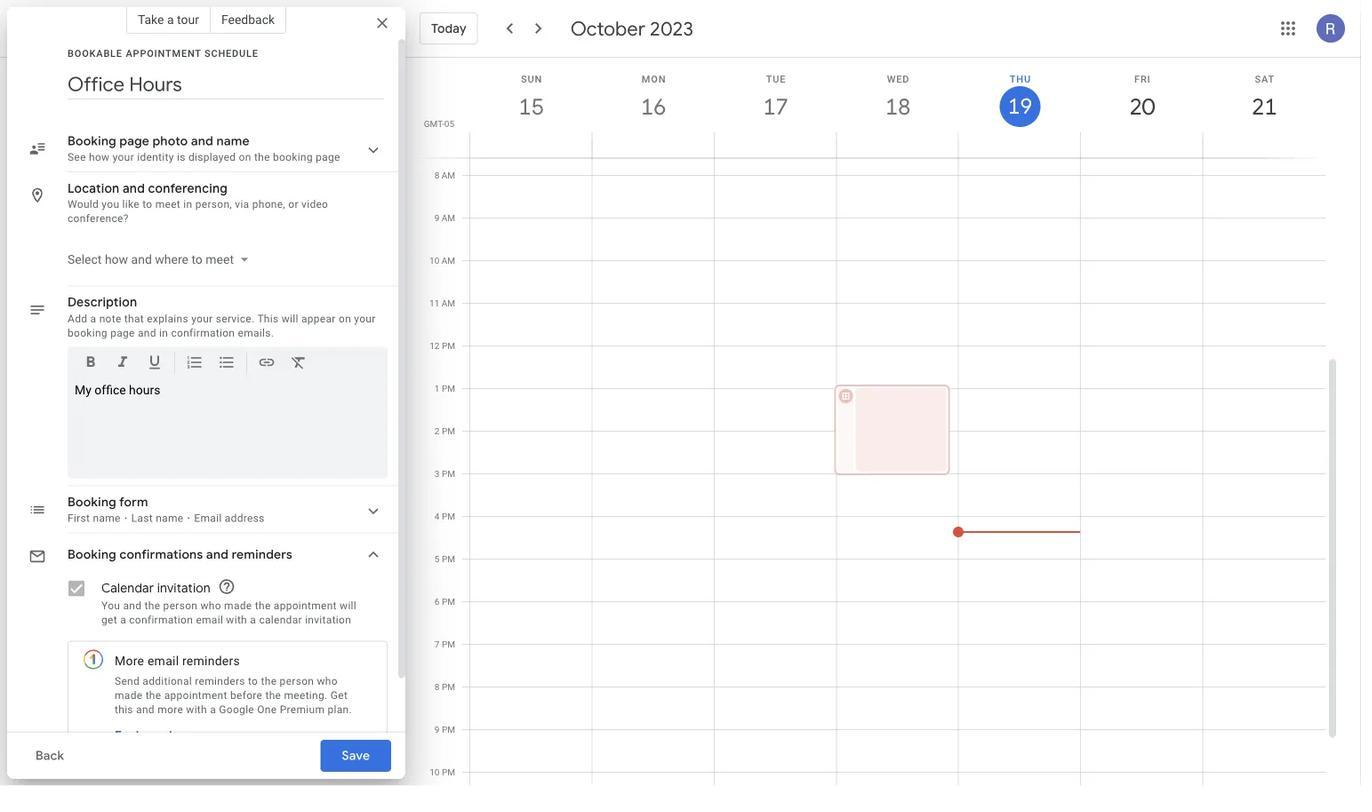 Task type: locate. For each thing, give the bounding box(es) containing it.
meet right where
[[206, 252, 234, 267]]

conference?
[[68, 213, 129, 225]]

and up like
[[123, 181, 145, 197]]

2 booking from the top
[[68, 495, 116, 511]]

2 vertical spatial to
[[248, 675, 258, 688]]

12 pm
[[430, 341, 455, 352]]

more
[[158, 704, 183, 716]]

to right like
[[142, 198, 152, 211]]

phone,
[[252, 198, 285, 211]]

tour
[[177, 12, 199, 27]]

2 pm from the top
[[442, 384, 455, 394]]

0 vertical spatial will
[[282, 313, 299, 325]]

on for name
[[239, 151, 251, 164]]

page down that
[[110, 327, 135, 339]]

10 up the 11
[[430, 256, 440, 266]]

how inside the 'booking page photo and name see how your identity is displayed on the booking page'
[[89, 151, 110, 164]]

2 pm
[[435, 426, 455, 437]]

a left calendar
[[250, 614, 256, 626]]

meeting.
[[284, 690, 328, 702]]

pm for 10 pm
[[442, 768, 455, 779]]

1 vertical spatial booking
[[68, 327, 107, 339]]

1 am from the top
[[442, 170, 455, 181]]

pm right 7
[[442, 640, 455, 650]]

on
[[239, 151, 251, 164], [339, 313, 351, 325]]

11 am
[[430, 298, 455, 309]]

name up displayed
[[217, 133, 250, 149]]

7
[[435, 640, 440, 650]]

1 10 from the top
[[430, 256, 440, 266]]

formatting options toolbar
[[68, 347, 388, 385]]

name down booking form
[[93, 513, 121, 525]]

and inside location and conferencing would you like to meet in person, via phone, or video conference?
[[123, 181, 145, 197]]

person inside the you and the person who made the appointment will get a confirmation email with a calendar invitation
[[163, 600, 198, 612]]

to up "before"
[[248, 675, 258, 688]]

12
[[430, 341, 440, 352]]

made inside more email reminders send additional reminders to the person who made the appointment before the meeting. get this and more with a google one premium plan.
[[115, 690, 143, 702]]

page up the 'identity'
[[120, 133, 149, 149]]

the up "before"
[[261, 675, 277, 688]]

a inside button
[[167, 12, 174, 27]]

0 horizontal spatial email
[[148, 654, 179, 669]]

6 pm from the top
[[442, 554, 455, 565]]

appointment up more
[[164, 690, 227, 702]]

october 2023
[[571, 16, 694, 41]]

1 booking from the top
[[68, 133, 116, 149]]

2 am from the top
[[442, 213, 455, 224]]

am for 11 am
[[442, 298, 455, 309]]

with inside the you and the person who made the appointment will get a confirmation email with a calendar invitation
[[226, 614, 247, 626]]

0 vertical spatial who
[[200, 600, 221, 612]]

booking form
[[68, 495, 148, 511]]

google
[[219, 704, 254, 716]]

6 pm
[[435, 597, 455, 608]]

reminders up additional
[[182, 654, 240, 669]]

0 vertical spatial email
[[196, 614, 223, 626]]

Add title text field
[[68, 71, 384, 98]]

in down explains
[[159, 327, 168, 339]]

1 vertical spatial meet
[[206, 252, 234, 267]]

your
[[113, 151, 134, 164], [191, 313, 213, 325], [354, 313, 376, 325]]

8 pm
[[435, 682, 455, 693]]

1 vertical spatial 10
[[430, 768, 440, 779]]

0 horizontal spatial on
[[239, 151, 251, 164]]

pm down the 9 pm
[[442, 768, 455, 779]]

your left service.
[[191, 313, 213, 325]]

and down calendar
[[123, 600, 142, 612]]

and down email
[[206, 547, 229, 563]]

1 horizontal spatial person
[[280, 675, 314, 688]]

and down that
[[138, 327, 156, 339]]

who up get
[[317, 675, 338, 688]]

10 pm
[[430, 768, 455, 779]]

1 vertical spatial confirmation
[[129, 614, 193, 626]]

0 vertical spatial how
[[89, 151, 110, 164]]

am right the 11
[[442, 298, 455, 309]]

and up displayed
[[191, 133, 213, 149]]

pm right 3
[[442, 469, 455, 480]]

and left where
[[131, 252, 152, 267]]

20 column header
[[1081, 58, 1204, 158]]

confirmation down calendar invitation
[[129, 614, 193, 626]]

a inside the description add a note that explains your service. this will appear on your booking page and in confirmation emails.
[[90, 313, 96, 325]]

email address
[[194, 513, 265, 525]]

booking inside the 'booking page photo and name see how your identity is displayed on the booking page'
[[273, 151, 313, 164]]

0 horizontal spatial person
[[163, 600, 198, 612]]

booking confirmations and reminders
[[68, 547, 293, 563]]

1 horizontal spatial on
[[339, 313, 351, 325]]

1 vertical spatial appointment
[[164, 690, 227, 702]]

last
[[131, 513, 153, 525]]

a inside more email reminders send additional reminders to the person who made the appointment before the meeting. get this and more with a google one premium plan.
[[210, 704, 216, 716]]

email
[[196, 614, 223, 626], [148, 654, 179, 669]]

back
[[35, 749, 64, 765]]

sun 15
[[518, 73, 543, 121]]

10 am
[[430, 256, 455, 266]]

today button
[[420, 7, 478, 50]]

first name
[[68, 513, 121, 525]]

you
[[102, 198, 119, 211]]

more email reminders send additional reminders to the person who made the appointment before the meeting. get this and more with a google one premium plan.
[[115, 654, 352, 716]]

pm for 6 pm
[[442, 597, 455, 608]]

1 vertical spatial to
[[192, 252, 203, 267]]

tue
[[766, 73, 786, 84]]

made down booking confirmations and reminders dropdown button in the left of the page
[[224, 600, 252, 612]]

the up one
[[265, 690, 281, 702]]

who down booking confirmations and reminders dropdown button in the left of the page
[[200, 600, 221, 612]]

pm right 4
[[442, 512, 455, 522]]

the up calendar
[[255, 600, 271, 612]]

numbered list image
[[186, 353, 204, 374]]

0 vertical spatial person
[[163, 600, 198, 612]]

am for 8 am
[[442, 170, 455, 181]]

with left calendar
[[226, 614, 247, 626]]

your right the appear
[[354, 313, 376, 325]]

booking up see
[[68, 133, 116, 149]]

pm right 5
[[442, 554, 455, 565]]

9 for 9 pm
[[435, 725, 440, 736]]

booking down first name
[[68, 547, 116, 563]]

4 am from the top
[[442, 298, 455, 309]]

pm right '6'
[[442, 597, 455, 608]]

9 up 10 am at the left top of the page
[[435, 213, 440, 224]]

1 horizontal spatial your
[[191, 313, 213, 325]]

saturday, october 21 element
[[1244, 86, 1285, 127]]

8 pm from the top
[[442, 640, 455, 650]]

5 pm from the top
[[442, 512, 455, 522]]

1 vertical spatial page
[[316, 151, 340, 164]]

0 horizontal spatial meet
[[155, 198, 181, 211]]

invitation right calendar
[[305, 614, 351, 626]]

friday, october 20 element
[[1122, 86, 1163, 127]]

1 horizontal spatial booking
[[273, 151, 313, 164]]

3
[[435, 469, 440, 480]]

the down calendar invitation
[[145, 600, 160, 612]]

reminders inside dropdown button
[[232, 547, 293, 563]]

who inside more email reminders send additional reminders to the person who made the appointment before the meeting. get this and more with a google one premium plan.
[[317, 675, 338, 688]]

on right displayed
[[239, 151, 251, 164]]

0 vertical spatial in
[[183, 198, 193, 211]]

0 horizontal spatial booking
[[68, 327, 107, 339]]

name right the last
[[156, 513, 184, 525]]

2 horizontal spatial to
[[248, 675, 258, 688]]

reminders down address
[[232, 547, 293, 563]]

to for reminders
[[248, 675, 258, 688]]

wednesday, october 18 element
[[878, 86, 919, 127]]

2 horizontal spatial name
[[217, 133, 250, 149]]

booking inside the 'booking page photo and name see how your identity is displayed on the booking page'
[[68, 133, 116, 149]]

page for description
[[110, 327, 135, 339]]

0 vertical spatial page
[[120, 133, 149, 149]]

email down calendar invitation
[[196, 614, 223, 626]]

pm right 1
[[442, 384, 455, 394]]

9 pm from the top
[[442, 682, 455, 693]]

1 horizontal spatial with
[[226, 614, 247, 626]]

calendar
[[101, 581, 154, 597]]

1 vertical spatial person
[[280, 675, 314, 688]]

booking for that
[[68, 327, 107, 339]]

booking for name
[[273, 151, 313, 164]]

0 vertical spatial reminders
[[232, 547, 293, 563]]

your left the 'identity'
[[113, 151, 134, 164]]

pm for 9 pm
[[442, 725, 455, 736]]

how right see
[[89, 151, 110, 164]]

premium
[[280, 704, 325, 716]]

1 horizontal spatial who
[[317, 675, 338, 688]]

8 up the 9 am
[[435, 170, 440, 181]]

address
[[225, 513, 265, 525]]

11 pm from the top
[[442, 768, 455, 779]]

booking
[[68, 133, 116, 149], [68, 495, 116, 511], [68, 547, 116, 563]]

pm right 2
[[442, 426, 455, 437]]

0 horizontal spatial name
[[93, 513, 121, 525]]

1 vertical spatial who
[[317, 675, 338, 688]]

bookable appointment schedule
[[68, 48, 259, 59]]

pm for 2 pm
[[442, 426, 455, 437]]

1 horizontal spatial meet
[[206, 252, 234, 267]]

3 am from the top
[[442, 256, 455, 266]]

wed
[[887, 73, 910, 84]]

10 down the 9 pm
[[430, 768, 440, 779]]

0 vertical spatial 10
[[430, 256, 440, 266]]

0 vertical spatial booking
[[68, 133, 116, 149]]

am down 8 am
[[442, 213, 455, 224]]

how right select
[[105, 252, 128, 267]]

additional
[[143, 675, 192, 688]]

tuesday, october 17 element
[[755, 86, 796, 127]]

on inside the description add a note that explains your service. this will appear on your booking page and in confirmation emails.
[[339, 313, 351, 325]]

4
[[435, 512, 440, 522]]

with
[[226, 614, 247, 626], [186, 704, 207, 716]]

1 pm from the top
[[442, 341, 455, 352]]

form
[[119, 495, 148, 511]]

calendar
[[259, 614, 302, 626]]

0 vertical spatial made
[[224, 600, 252, 612]]

a right add
[[90, 313, 96, 325]]

1 horizontal spatial invitation
[[305, 614, 351, 626]]

person
[[163, 600, 198, 612], [280, 675, 314, 688]]

1 horizontal spatial to
[[192, 252, 203, 267]]

and inside dropdown button
[[206, 547, 229, 563]]

15 column header
[[470, 58, 593, 158]]

1 8 from the top
[[435, 170, 440, 181]]

gmt-05
[[424, 118, 454, 129]]

in
[[183, 198, 193, 211], [159, 327, 168, 339]]

am down the 9 am
[[442, 256, 455, 266]]

appear
[[301, 313, 336, 325]]

grid
[[413, 58, 1340, 787]]

1 horizontal spatial made
[[224, 600, 252, 612]]

pm right 12
[[442, 341, 455, 352]]

0 horizontal spatial invitation
[[157, 581, 211, 597]]

confirmation up numbered list image
[[171, 327, 235, 339]]

15
[[518, 92, 543, 121]]

reminders up "before"
[[195, 675, 245, 688]]

0 horizontal spatial in
[[159, 327, 168, 339]]

pm down 7 pm
[[442, 682, 455, 693]]

0 vertical spatial appointment
[[274, 600, 337, 612]]

the inside the 'booking page photo and name see how your identity is displayed on the booking page'
[[254, 151, 270, 164]]

0 vertical spatial to
[[142, 198, 152, 211]]

0 vertical spatial meet
[[155, 198, 181, 211]]

made down send
[[115, 690, 143, 702]]

1 vertical spatial will
[[340, 600, 357, 612]]

the down additional
[[146, 690, 161, 702]]

1
[[435, 384, 440, 394]]

0 horizontal spatial with
[[186, 704, 207, 716]]

7 pm from the top
[[442, 597, 455, 608]]

2023
[[650, 16, 694, 41]]

0 horizontal spatial made
[[115, 690, 143, 702]]

0 vertical spatial 8
[[435, 170, 440, 181]]

1 vertical spatial booking
[[68, 495, 116, 511]]

1 horizontal spatial appointment
[[274, 600, 337, 612]]

16 column header
[[592, 58, 715, 158]]

0 vertical spatial 9
[[435, 213, 440, 224]]

0 vertical spatial on
[[239, 151, 251, 164]]

add
[[68, 313, 87, 325]]

made
[[224, 600, 252, 612], [115, 690, 143, 702]]

am up the 9 am
[[442, 170, 455, 181]]

on for that
[[339, 313, 351, 325]]

0 vertical spatial confirmation
[[171, 327, 235, 339]]

a right get
[[120, 614, 126, 626]]

to inside more email reminders send additional reminders to the person who made the appointment before the meeting. get this and more with a google one premium plan.
[[248, 675, 258, 688]]

pm for 12 pm
[[442, 341, 455, 352]]

1 vertical spatial invitation
[[305, 614, 351, 626]]

10 for 10 pm
[[430, 768, 440, 779]]

meet down "conferencing"
[[155, 198, 181, 211]]

or
[[288, 198, 299, 211]]

1 horizontal spatial email
[[196, 614, 223, 626]]

page inside the description add a note that explains your service. this will appear on your booking page and in confirmation emails.
[[110, 327, 135, 339]]

with right more
[[186, 704, 207, 716]]

2 vertical spatial booking
[[68, 547, 116, 563]]

1 horizontal spatial name
[[156, 513, 184, 525]]

booking up the or
[[273, 151, 313, 164]]

take a tour button
[[126, 5, 211, 34]]

feedback button
[[211, 5, 286, 34]]

1 vertical spatial how
[[105, 252, 128, 267]]

and right 'this'
[[136, 704, 155, 716]]

0 horizontal spatial your
[[113, 151, 134, 164]]

you and the person who made the appointment will get a confirmation email with a calendar invitation
[[101, 600, 357, 626]]

and inside the description add a note that explains your service. this will appear on your booking page and in confirmation emails.
[[138, 327, 156, 339]]

1 vertical spatial 8
[[435, 682, 440, 693]]

booking for booking page photo and name see how your identity is displayed on the booking page
[[68, 133, 116, 149]]

booking inside the description add a note that explains your service. this will appear on your booking page and in confirmation emails.
[[68, 327, 107, 339]]

1 vertical spatial with
[[186, 704, 207, 716]]

booking inside dropdown button
[[68, 547, 116, 563]]

confirmation inside the description add a note that explains your service. this will appear on your booking page and in confirmation emails.
[[171, 327, 235, 339]]

1 9 from the top
[[435, 213, 440, 224]]

insert link image
[[258, 353, 276, 374]]

8
[[435, 170, 440, 181], [435, 682, 440, 693]]

1 horizontal spatial in
[[183, 198, 193, 211]]

a left tour
[[167, 12, 174, 27]]

2 vertical spatial reminders
[[195, 675, 245, 688]]

10 for 10 am
[[430, 256, 440, 266]]

1 vertical spatial on
[[339, 313, 351, 325]]

to inside location and conferencing would you like to meet in person, via phone, or video conference?
[[142, 198, 152, 211]]

10 pm from the top
[[442, 725, 455, 736]]

booking down add
[[68, 327, 107, 339]]

monday, october 16 element
[[633, 86, 674, 127]]

appointment inside more email reminders send additional reminders to the person who made the appointment before the meeting. get this and more with a google one premium plan.
[[164, 690, 227, 702]]

page up video
[[316, 151, 340, 164]]

hours
[[129, 383, 160, 397]]

1 vertical spatial in
[[159, 327, 168, 339]]

1 vertical spatial email
[[148, 654, 179, 669]]

3 pm
[[435, 469, 455, 480]]

1 vertical spatial made
[[115, 690, 143, 702]]

name
[[217, 133, 250, 149], [93, 513, 121, 525], [156, 513, 184, 525]]

pm for 7 pm
[[442, 640, 455, 650]]

in down "conferencing"
[[183, 198, 193, 211]]

2 vertical spatial page
[[110, 327, 135, 339]]

get
[[331, 690, 348, 702]]

invitation
[[157, 581, 211, 597], [305, 614, 351, 626]]

invitation down booking confirmations and reminders
[[157, 581, 211, 597]]

21 column header
[[1203, 58, 1326, 158]]

reminders
[[232, 547, 293, 563], [182, 654, 240, 669], [195, 675, 245, 688]]

sunday, october 15 element
[[511, 86, 552, 127]]

8 down 7
[[435, 682, 440, 693]]

2 8 from the top
[[435, 682, 440, 693]]

the up phone,
[[254, 151, 270, 164]]

2 10 from the top
[[430, 768, 440, 779]]

1 vertical spatial 9
[[435, 725, 440, 736]]

will
[[282, 313, 299, 325], [340, 600, 357, 612]]

pm down 8 pm
[[442, 725, 455, 736]]

0 horizontal spatial appointment
[[164, 690, 227, 702]]

name inside the 'booking page photo and name see how your identity is displayed on the booking page'
[[217, 133, 250, 149]]

on inside the 'booking page photo and name see how your identity is displayed on the booking page'
[[239, 151, 251, 164]]

thursday, october 19, today element
[[1000, 86, 1041, 127]]

3 booking from the top
[[68, 547, 116, 563]]

how inside dropdown button
[[105, 252, 128, 267]]

4 pm from the top
[[442, 469, 455, 480]]

email up additional
[[148, 654, 179, 669]]

on right the appear
[[339, 313, 351, 325]]

meet inside location and conferencing would you like to meet in person, via phone, or video conference?
[[155, 198, 181, 211]]

gmt-
[[424, 118, 444, 129]]

person up meeting.
[[280, 675, 314, 688]]

meet
[[155, 198, 181, 211], [206, 252, 234, 267]]

booking for booking confirmations and reminders
[[68, 547, 116, 563]]

0 vertical spatial invitation
[[157, 581, 211, 597]]

0 horizontal spatial will
[[282, 313, 299, 325]]

booking
[[273, 151, 313, 164], [68, 327, 107, 339]]

0 vertical spatial with
[[226, 614, 247, 626]]

meet inside select how and where to meet dropdown button
[[206, 252, 234, 267]]

0 horizontal spatial who
[[200, 600, 221, 612]]

9 up 10 pm
[[435, 725, 440, 736]]

0 vertical spatial booking
[[273, 151, 313, 164]]

17
[[762, 92, 787, 121]]

today
[[431, 20, 467, 36]]

8 am
[[435, 170, 455, 181]]

to right where
[[192, 252, 203, 267]]

3 pm from the top
[[442, 426, 455, 437]]

feedback
[[221, 12, 275, 27]]

0 horizontal spatial to
[[142, 198, 152, 211]]

1 horizontal spatial will
[[340, 600, 357, 612]]

booking up first name
[[68, 495, 116, 511]]

a left google
[[210, 704, 216, 716]]

appointment up calendar
[[274, 600, 337, 612]]

8 for 8 am
[[435, 170, 440, 181]]

explore
[[115, 729, 159, 745]]

person down calendar invitation
[[163, 600, 198, 612]]

2 9 from the top
[[435, 725, 440, 736]]

6
[[435, 597, 440, 608]]



Task type: describe. For each thing, give the bounding box(es) containing it.
booking page photo and name see how your identity is displayed on the booking page
[[68, 133, 340, 164]]

via
[[235, 198, 249, 211]]

displayed
[[188, 151, 236, 164]]

more
[[115, 654, 144, 669]]

schedule
[[205, 48, 259, 59]]

see
[[68, 151, 86, 164]]

mon 16
[[640, 73, 666, 121]]

email
[[194, 513, 222, 525]]

page for booking
[[316, 151, 340, 164]]

booking confirmations and reminders button
[[60, 538, 395, 570]]

remove formatting image
[[290, 353, 308, 374]]

in inside location and conferencing would you like to meet in person, via phone, or video conference?
[[183, 198, 193, 211]]

7 pm
[[435, 640, 455, 650]]

5
[[435, 554, 440, 565]]

and inside the 'booking page photo and name see how your identity is displayed on the booking page'
[[191, 133, 213, 149]]

location and conferencing would you like to meet in person, via phone, or video conference?
[[68, 181, 328, 225]]

booking for booking form
[[68, 495, 116, 511]]

is
[[177, 151, 186, 164]]

service.
[[216, 313, 255, 325]]

this
[[257, 313, 279, 325]]

description
[[68, 295, 137, 311]]

with inside more email reminders send additional reminders to the person who made the appointment before the meeting. get this and more with a google one premium plan.
[[186, 704, 207, 716]]

grid containing 15
[[413, 58, 1340, 787]]

confirmation inside the you and the person who made the appointment will get a confirmation email with a calendar invitation
[[129, 614, 193, 626]]

identity
[[137, 151, 174, 164]]

like
[[122, 198, 140, 211]]

get
[[101, 614, 117, 626]]

video
[[302, 198, 328, 211]]

sat 21
[[1251, 73, 1276, 121]]

thu
[[1010, 73, 1031, 84]]

plan.
[[328, 704, 352, 716]]

1 pm
[[435, 384, 455, 394]]

fri 20
[[1129, 73, 1154, 121]]

calendar invitation
[[101, 581, 211, 597]]

16
[[640, 92, 665, 121]]

italic image
[[114, 353, 132, 374]]

take a tour
[[138, 12, 199, 27]]

email inside the you and the person who made the appointment will get a confirmation email with a calendar invitation
[[196, 614, 223, 626]]

underline image
[[146, 353, 164, 374]]

pm for 4 pm
[[442, 512, 455, 522]]

17 column header
[[714, 58, 837, 158]]

pm for 5 pm
[[442, 554, 455, 565]]

18 column header
[[836, 58, 959, 158]]

will inside the description add a note that explains your service. this will appear on your booking page and in confirmation emails.
[[282, 313, 299, 325]]

thu 19
[[1007, 73, 1031, 120]]

Description text field
[[75, 383, 381, 472]]

person inside more email reminders send additional reminders to the person who made the appointment before the meeting. get this and more with a google one premium plan.
[[280, 675, 314, 688]]

back button
[[21, 735, 78, 778]]

your inside the 'booking page photo and name see how your identity is displayed on the booking page'
[[113, 151, 134, 164]]

who inside the you and the person who made the appointment will get a confirmation email with a calendar invitation
[[200, 600, 221, 612]]

bold image
[[82, 353, 100, 374]]

pm for 8 pm
[[442, 682, 455, 693]]

one
[[257, 704, 277, 716]]

invitation inside the you and the person who made the appointment will get a confirmation email with a calendar invitation
[[305, 614, 351, 626]]

am for 10 am
[[442, 256, 455, 266]]

1 vertical spatial reminders
[[182, 654, 240, 669]]

confirmations
[[120, 547, 203, 563]]

person,
[[195, 198, 232, 211]]

plan
[[162, 729, 186, 745]]

2
[[435, 426, 440, 437]]

sun
[[521, 73, 543, 84]]

20
[[1129, 92, 1154, 121]]

am for 9 am
[[442, 213, 455, 224]]

11
[[430, 298, 440, 309]]

that
[[124, 313, 144, 325]]

pm for 3 pm
[[442, 469, 455, 480]]

05
[[444, 118, 454, 129]]

office
[[95, 383, 126, 397]]

before
[[230, 690, 262, 702]]

explore plan button
[[108, 721, 194, 753]]

mon
[[642, 73, 666, 84]]

appointment inside the you and the person who made the appointment will get a confirmation email with a calendar invitation
[[274, 600, 337, 612]]

18
[[884, 92, 910, 121]]

2 horizontal spatial your
[[354, 313, 376, 325]]

first
[[68, 513, 90, 525]]

and inside dropdown button
[[131, 252, 152, 267]]

this
[[115, 704, 133, 716]]

4 pm
[[435, 512, 455, 522]]

8 for 8 pm
[[435, 682, 440, 693]]

21
[[1251, 92, 1276, 121]]

in inside the description add a note that explains your service. this will appear on your booking page and in confirmation emails.
[[159, 327, 168, 339]]

select how and where to meet
[[68, 252, 234, 267]]

email inside more email reminders send additional reminders to the person who made the appointment before the meeting. get this and more with a google one premium plan.
[[148, 654, 179, 669]]

where
[[155, 252, 188, 267]]

bulleted list image
[[218, 353, 236, 374]]

and inside the you and the person who made the appointment will get a confirmation email with a calendar invitation
[[123, 600, 142, 612]]

5 pm
[[435, 554, 455, 565]]

will inside the you and the person who made the appointment will get a confirmation email with a calendar invitation
[[340, 600, 357, 612]]

wed 18
[[884, 73, 910, 121]]

october
[[571, 16, 646, 41]]

take
[[138, 12, 164, 27]]

made inside the you and the person who made the appointment will get a confirmation email with a calendar invitation
[[224, 600, 252, 612]]

9 pm
[[435, 725, 455, 736]]

and inside more email reminders send additional reminders to the person who made the appointment before the meeting. get this and more with a google one premium plan.
[[136, 704, 155, 716]]

last name
[[131, 513, 184, 525]]

pm for 1 pm
[[442, 384, 455, 394]]

send
[[115, 675, 140, 688]]

emails.
[[238, 327, 274, 339]]

my
[[75, 383, 91, 397]]

19 column header
[[958, 58, 1081, 158]]

explore plan
[[115, 729, 186, 745]]

to for conferencing
[[142, 198, 152, 211]]

sat
[[1255, 73, 1275, 84]]

select how and where to meet button
[[60, 244, 255, 276]]

to inside dropdown button
[[192, 252, 203, 267]]

location
[[68, 181, 120, 197]]

9 for 9 am
[[435, 213, 440, 224]]

name for last name
[[156, 513, 184, 525]]

description add a note that explains your service. this will appear on your booking page and in confirmation emails.
[[68, 295, 376, 339]]

my office hours
[[75, 383, 160, 397]]

name for first name
[[93, 513, 121, 525]]



Task type: vqa. For each thing, say whether or not it's contained in the screenshot.
15 column header
yes



